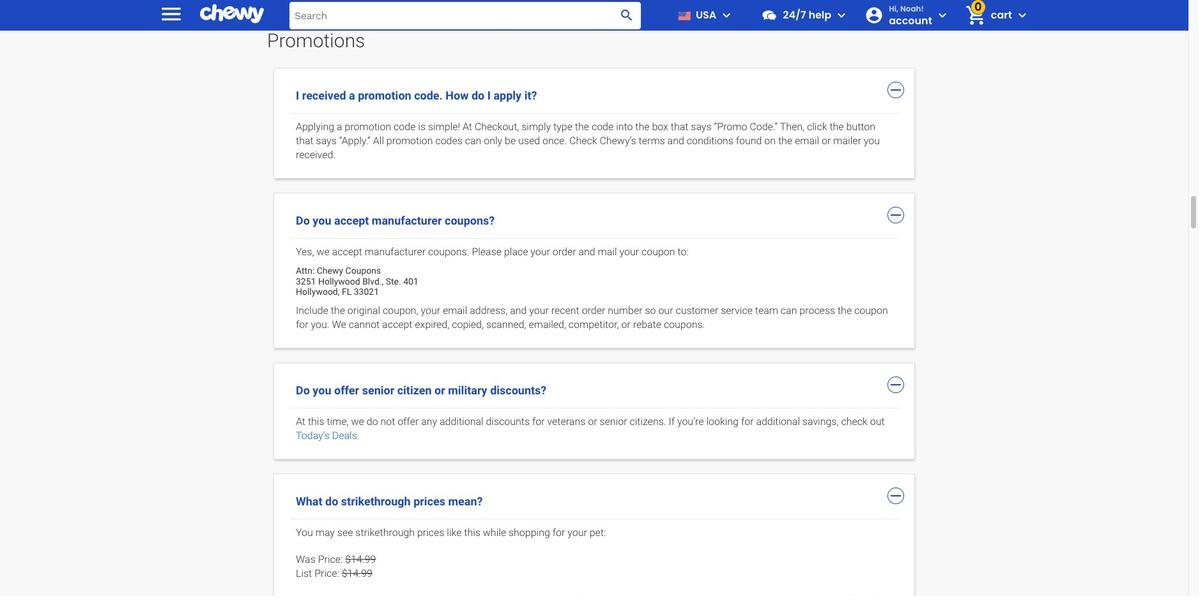 Task type: vqa. For each thing, say whether or not it's contained in the screenshot.
SO
yes



Task type: locate. For each thing, give the bounding box(es) containing it.
1 vertical spatial this
[[464, 527, 480, 539]]

manufacturer
[[372, 214, 442, 227], [365, 246, 426, 258]]

you
[[296, 527, 313, 539]]

1 vertical spatial do
[[367, 416, 378, 428]]

usa button
[[673, 0, 734, 31]]

i
[[296, 89, 299, 102], [487, 89, 491, 102]]

1 horizontal spatial additional
[[756, 416, 800, 428]]

for inside include the original coupon, your email address, and your recent order number so our customer service team can process the coupon for you. we cannot accept expired, copied, scanned, emailed, competitor, or rebate coupons.
[[296, 319, 308, 331]]

found
[[736, 135, 762, 147]]

this inside the 'what do strikethrough prices mean?' "element"
[[464, 527, 480, 539]]

1 vertical spatial email
[[443, 305, 467, 317]]

0 horizontal spatial code
[[394, 121, 416, 133]]

coupons. down "customer"
[[664, 319, 705, 331]]

for right looking
[[741, 416, 754, 428]]

or
[[822, 135, 831, 147], [621, 319, 631, 331], [435, 384, 445, 397], [588, 416, 597, 428]]

1 vertical spatial prices
[[417, 527, 444, 539]]

we
[[317, 246, 330, 258], [351, 416, 364, 428]]

simple!
[[428, 121, 460, 133]]

0 horizontal spatial this
[[308, 416, 324, 428]]

we up .
[[351, 416, 364, 428]]

1 horizontal spatial coupons.
[[664, 319, 705, 331]]

may
[[315, 527, 335, 539]]

rebate
[[633, 319, 661, 331]]

that down applying
[[296, 135, 314, 147]]

1 horizontal spatial do
[[367, 416, 378, 428]]

do right what
[[325, 495, 338, 509]]

strikethrough up see
[[341, 495, 411, 509]]

manufacturer up 401
[[372, 214, 442, 227]]

1 horizontal spatial i
[[487, 89, 491, 102]]

terms
[[639, 135, 665, 147]]

this right "like"
[[464, 527, 480, 539]]

strikethrough
[[341, 495, 411, 509], [356, 527, 415, 539]]

senior up not
[[362, 384, 394, 397]]

coupon left to:
[[642, 246, 675, 258]]

2 vertical spatial you
[[313, 384, 331, 397]]

you up time,
[[313, 384, 331, 397]]

401
[[403, 276, 418, 287]]

your left pet:
[[568, 527, 587, 539]]

competitor,
[[569, 319, 619, 331]]

senior left citizens.
[[600, 416, 627, 428]]

0 vertical spatial this
[[308, 416, 324, 428]]

says up the received.
[[316, 135, 337, 147]]

additional
[[440, 416, 483, 428], [756, 416, 800, 428]]

coupons
[[345, 266, 381, 276]]

your up 'expired,'
[[421, 305, 440, 317]]

and down box
[[667, 135, 684, 147]]

1 horizontal spatial can
[[781, 305, 797, 317]]

cannot
[[349, 319, 380, 331]]

strikethrough down "what do strikethrough prices mean?"
[[356, 527, 415, 539]]

0 vertical spatial accept
[[334, 214, 369, 227]]

1 vertical spatial we
[[351, 416, 364, 428]]

we inside "do you accept manufacturer coupons?" element
[[317, 246, 330, 258]]

2 horizontal spatial and
[[667, 135, 684, 147]]

promotion left code.
[[358, 89, 411, 102]]

2 additional from the left
[[756, 416, 800, 428]]

2 vertical spatial accept
[[382, 319, 412, 331]]

1 vertical spatial at
[[296, 416, 305, 428]]

0 horizontal spatial i
[[296, 89, 299, 102]]

0 vertical spatial do
[[472, 89, 485, 102]]

0 horizontal spatial says
[[316, 135, 337, 147]]

0 vertical spatial manufacturer
[[372, 214, 442, 227]]

the right the 'process'
[[838, 305, 852, 317]]

or inside chewy's terms and conditions found on the email or mailer you received.
[[822, 135, 831, 147]]

original
[[347, 305, 380, 317]]

applying
[[296, 121, 334, 133]]

1 horizontal spatial that
[[671, 121, 688, 133]]

manufacturer for coupons.
[[365, 246, 426, 258]]

0 vertical spatial offer
[[334, 384, 359, 397]]

1 vertical spatial a
[[337, 121, 342, 133]]

or down number
[[621, 319, 631, 331]]

click
[[807, 121, 827, 133]]

you
[[864, 135, 880, 147], [313, 214, 331, 227], [313, 384, 331, 397]]

today's deals link
[[296, 429, 357, 443]]

chewy's
[[600, 135, 636, 147]]

conditions
[[687, 135, 733, 147]]

offer right not
[[398, 416, 419, 428]]

or right veterans in the left bottom of the page
[[588, 416, 597, 428]]

the right on
[[778, 135, 792, 147]]

1 horizontal spatial offer
[[398, 416, 419, 428]]

blvd.,
[[362, 276, 384, 287]]

do
[[296, 214, 310, 227], [296, 384, 310, 397]]

1 horizontal spatial at
[[463, 121, 472, 133]]

0 vertical spatial do
[[296, 214, 310, 227]]

Product search field
[[289, 2, 641, 29]]

process
[[800, 305, 835, 317]]

code up chewy's
[[592, 121, 614, 133]]

emailed,
[[529, 319, 566, 331]]

the up the terms
[[635, 121, 650, 133]]

your right mail
[[619, 246, 639, 258]]

check
[[841, 416, 868, 428]]

offer up time,
[[334, 384, 359, 397]]

at right 'simple!'
[[463, 121, 472, 133]]

cart link
[[960, 0, 1012, 31]]

0 horizontal spatial a
[[337, 121, 342, 133]]

prices inside "element"
[[417, 527, 444, 539]]

i left apply
[[487, 89, 491, 102]]

do inside at this time, we do not offer any additional discounts for veterans or senior citizens. if you're looking for additional savings, check out today's deals .
[[367, 416, 378, 428]]

copied,
[[452, 319, 484, 331]]

0 vertical spatial senior
[[362, 384, 394, 397]]

0 horizontal spatial order
[[553, 246, 576, 258]]

strikethrough inside "element"
[[356, 527, 415, 539]]

at up today's on the left bottom of page
[[296, 416, 305, 428]]

price: right list
[[314, 568, 339, 580]]

1 i from the left
[[296, 89, 299, 102]]

1 vertical spatial you
[[313, 214, 331, 227]]

chewy support image
[[761, 7, 778, 24]]

says
[[691, 121, 712, 133], [316, 135, 337, 147]]

0 horizontal spatial coupons.
[[428, 246, 469, 258]]

we right the yes,
[[317, 246, 330, 258]]

the inside chewy's terms and conditions found on the email or mailer you received.
[[778, 135, 792, 147]]

0 vertical spatial price:
[[318, 554, 343, 566]]

do up the yes,
[[296, 214, 310, 227]]

this up today's on the left bottom of page
[[308, 416, 324, 428]]

1 vertical spatial manufacturer
[[365, 246, 426, 258]]

a right received
[[349, 89, 355, 102]]

and
[[667, 135, 684, 147], [579, 246, 595, 258], [510, 305, 527, 317]]

0 vertical spatial coupon
[[642, 246, 675, 258]]

prices left "like"
[[417, 527, 444, 539]]

yes,
[[296, 246, 314, 258]]

0 vertical spatial email
[[795, 135, 819, 147]]

address,
[[470, 305, 508, 317]]

0 vertical spatial $14.99
[[345, 554, 376, 566]]

1 horizontal spatial code
[[592, 121, 614, 133]]

order left mail
[[553, 246, 576, 258]]

1 vertical spatial that
[[296, 135, 314, 147]]

we
[[332, 319, 346, 331]]

this
[[308, 416, 324, 428], [464, 527, 480, 539]]

price: right was
[[318, 554, 343, 566]]

promotion up all
[[345, 121, 391, 133]]

coupon inside include the original coupon, your email address, and your recent order number so our customer service team can process the coupon for you. we cannot accept expired, copied, scanned, emailed, competitor, or rebate coupons.
[[854, 305, 888, 317]]

1 horizontal spatial order
[[582, 305, 605, 317]]

0 horizontal spatial additional
[[440, 416, 483, 428]]

can inside include the original coupon, your email address, and your recent order number so our customer service team can process the coupon for you. we cannot accept expired, copied, scanned, emailed, competitor, or rebate coupons.
[[781, 305, 797, 317]]

1 horizontal spatial email
[[795, 135, 819, 147]]

0 horizontal spatial we
[[317, 246, 330, 258]]

2 horizontal spatial do
[[472, 89, 485, 102]]

menu image
[[719, 8, 734, 23]]

at
[[463, 121, 472, 133], [296, 416, 305, 428]]

for down include
[[296, 319, 308, 331]]

0 vertical spatial you
[[864, 135, 880, 147]]

1 vertical spatial accept
[[332, 246, 362, 258]]

any
[[421, 416, 437, 428]]

1 do from the top
[[296, 214, 310, 227]]

not
[[381, 416, 395, 428]]

hi, noah! account
[[889, 3, 932, 28]]

citizens.
[[630, 416, 666, 428]]

can right team
[[781, 305, 797, 317]]

additional left savings,
[[756, 416, 800, 428]]

1 code from the left
[[394, 121, 416, 133]]

prices
[[414, 495, 445, 509], [417, 527, 444, 539]]

0 horizontal spatial do
[[325, 495, 338, 509]]

coupon right the 'process'
[[854, 305, 888, 317]]

you up the yes,
[[313, 214, 331, 227]]

do up today's on the left bottom of page
[[296, 384, 310, 397]]

you're
[[677, 416, 704, 428]]

1 horizontal spatial we
[[351, 416, 364, 428]]

prices left mean?
[[414, 495, 445, 509]]

if
[[669, 416, 675, 428]]

1 vertical spatial says
[[316, 135, 337, 147]]

promotion
[[358, 89, 411, 102], [345, 121, 391, 133], [387, 135, 433, 147]]

0 horizontal spatial coupon
[[642, 246, 675, 258]]

i left received
[[296, 89, 299, 102]]

email down 'click'
[[795, 135, 819, 147]]

email up copied,
[[443, 305, 467, 317]]

0 vertical spatial at
[[463, 121, 472, 133]]

code left is
[[394, 121, 416, 133]]

manufacturer up ste.
[[365, 246, 426, 258]]

or down 'click'
[[822, 135, 831, 147]]

and left mail
[[579, 246, 595, 258]]

says up conditions
[[691, 121, 712, 133]]

1 horizontal spatial this
[[464, 527, 480, 539]]

additional down military
[[440, 416, 483, 428]]

.
[[357, 430, 360, 442]]

1 horizontal spatial a
[[349, 89, 355, 102]]

order up the "competitor,"
[[582, 305, 605, 317]]

0 horizontal spatial at
[[296, 416, 305, 428]]

1 horizontal spatial senior
[[600, 416, 627, 428]]

0 horizontal spatial senior
[[362, 384, 394, 397]]

1 vertical spatial can
[[781, 305, 797, 317]]

1 vertical spatial promotion
[[345, 121, 391, 133]]

2 vertical spatial and
[[510, 305, 527, 317]]

hi,
[[889, 3, 899, 14]]

can inside applying a promotion code is simple! at checkout, simply type the code into the box that says "promo code." then, click the button that says "apply." all promotion codes can only be used once. check
[[465, 135, 481, 147]]

24/7 help
[[783, 8, 831, 22]]

do right the 'how'
[[472, 89, 485, 102]]

0 horizontal spatial that
[[296, 135, 314, 147]]

that right box
[[671, 121, 688, 133]]

how
[[446, 89, 469, 102]]

1 vertical spatial offer
[[398, 416, 419, 428]]

and inside chewy's terms and conditions found on the email or mailer you received.
[[667, 135, 684, 147]]

1 vertical spatial coupons.
[[664, 319, 705, 331]]

1 vertical spatial senior
[[600, 416, 627, 428]]

promotion down is
[[387, 135, 433, 147]]

0 horizontal spatial and
[[510, 305, 527, 317]]

1 vertical spatial and
[[579, 246, 595, 258]]

0 horizontal spatial email
[[443, 305, 467, 317]]

do left not
[[367, 416, 378, 428]]

0 vertical spatial and
[[667, 135, 684, 147]]

used
[[518, 135, 540, 147]]

and up "scanned,"
[[510, 305, 527, 317]]

2 do from the top
[[296, 384, 310, 397]]

0 vertical spatial can
[[465, 135, 481, 147]]

deals
[[332, 430, 357, 442]]

what do strikethrough prices mean?
[[296, 495, 483, 509]]

1 vertical spatial do
[[296, 384, 310, 397]]

1 additional from the left
[[440, 416, 483, 428]]

include the original coupon, your email address, and your recent order number so our customer service team can process the coupon for you. we cannot accept expired, copied, scanned, emailed, competitor, or rebate coupons.
[[296, 305, 888, 331]]

1 vertical spatial strikethrough
[[356, 527, 415, 539]]

so
[[645, 305, 656, 317]]

manufacturer for coupons?
[[372, 214, 442, 227]]

you down button
[[864, 135, 880, 147]]

mailer
[[833, 135, 861, 147]]

a up "apply." at the left top of page
[[337, 121, 342, 133]]

your up emailed,
[[529, 305, 549, 317]]

coupon
[[642, 246, 675, 258], [854, 305, 888, 317]]

can
[[465, 135, 481, 147], [781, 305, 797, 317]]

fl
[[342, 287, 352, 297]]

1 vertical spatial order
[[582, 305, 605, 317]]

for right shopping
[[553, 527, 565, 539]]

coupons. down coupons? on the left top
[[428, 246, 469, 258]]

1 vertical spatial coupon
[[854, 305, 888, 317]]

senior
[[362, 384, 394, 397], [600, 416, 627, 428]]

1 horizontal spatial says
[[691, 121, 712, 133]]

0 vertical spatial we
[[317, 246, 330, 258]]

box
[[652, 121, 668, 133]]

2 vertical spatial promotion
[[387, 135, 433, 147]]

once.
[[543, 135, 567, 147]]

2 code from the left
[[592, 121, 614, 133]]

Search text field
[[289, 2, 641, 29]]

1 horizontal spatial coupon
[[854, 305, 888, 317]]

applying a promotion code is simple! at checkout, simply type the code into the box that says "promo code." then, click the button that says "apply." all promotion codes can only be used once. check
[[296, 121, 875, 147]]

can left only
[[465, 135, 481, 147]]

0 horizontal spatial can
[[465, 135, 481, 147]]

do for do you accept manufacturer coupons?
[[296, 214, 310, 227]]

mean?
[[448, 495, 483, 509]]

like
[[447, 527, 462, 539]]



Task type: describe. For each thing, give the bounding box(es) containing it.
apply
[[494, 89, 522, 102]]

accept for you
[[334, 214, 369, 227]]

button
[[846, 121, 875, 133]]

ste.
[[386, 276, 401, 287]]

military
[[448, 384, 487, 397]]

checkout,
[[475, 121, 519, 133]]

help menu image
[[834, 8, 849, 23]]

recent
[[551, 305, 579, 317]]

to:
[[678, 246, 689, 258]]

received
[[302, 89, 346, 102]]

see
[[337, 527, 353, 539]]

for left veterans in the left bottom of the page
[[532, 416, 545, 428]]

0 vertical spatial promotion
[[358, 89, 411, 102]]

this inside at this time, we do not offer any additional discounts for veterans or senior citizens. if you're looking for additional savings, check out today's deals .
[[308, 416, 324, 428]]

into
[[616, 121, 633, 133]]

attn:
[[296, 266, 315, 276]]

service
[[721, 305, 753, 317]]

0 vertical spatial prices
[[414, 495, 445, 509]]

include
[[296, 305, 328, 317]]

order inside include the original coupon, your email address, and your recent order number so our customer service team can process the coupon for you. we cannot accept expired, copied, scanned, emailed, competitor, or rebate coupons.
[[582, 305, 605, 317]]

please
[[472, 246, 502, 258]]

our
[[658, 305, 673, 317]]

submit search image
[[619, 8, 635, 23]]

was price: $14.99 list price: $14.99
[[296, 554, 376, 580]]

be
[[505, 135, 516, 147]]

or right citizen
[[435, 384, 445, 397]]

savings,
[[803, 416, 839, 428]]

attn: chewy coupons 3251 hollywood blvd., ste. 401 hollywood, fl 33021
[[296, 266, 418, 297]]

time,
[[327, 416, 349, 428]]

and inside include the original coupon, your email address, and your recent order number so our customer service team can process the coupon for you. we cannot accept expired, copied, scanned, emailed, competitor, or rebate coupons.
[[510, 305, 527, 317]]

noah!
[[900, 3, 924, 14]]

chewy home image
[[200, 0, 264, 28]]

place
[[504, 246, 528, 258]]

33021
[[354, 287, 379, 297]]

looking
[[706, 416, 739, 428]]

for inside the 'what do strikethrough prices mean?' "element"
[[553, 527, 565, 539]]

codes
[[435, 135, 463, 147]]

usa
[[696, 8, 717, 22]]

your right place
[[531, 246, 550, 258]]

email inside include the original coupon, your email address, and your recent order number so our customer service team can process the coupon for you. we cannot accept expired, copied, scanned, emailed, competitor, or rebate coupons.
[[443, 305, 467, 317]]

coupons?
[[445, 214, 495, 227]]

check
[[569, 135, 597, 147]]

do you accept manufacturer coupons?
[[296, 214, 495, 227]]

you may see strikethrough prices like this while shopping for your pet:
[[296, 527, 606, 539]]

what do strikethrough prices mean? element
[[289, 519, 899, 597]]

1 vertical spatial price:
[[314, 568, 339, 580]]

shopping
[[509, 527, 550, 539]]

24/7
[[783, 8, 806, 22]]

a inside applying a promotion code is simple! at checkout, simply type the code into the box that says "promo code." then, click the button that says "apply." all promotion codes can only be used once. check
[[337, 121, 342, 133]]

24/7 help link
[[756, 0, 831, 31]]

i received a promotion code. how do i apply it?
[[296, 89, 537, 102]]

3251
[[296, 276, 316, 287]]

do you offer senior citizen or military discounts?
[[296, 384, 547, 397]]

you.
[[311, 319, 329, 331]]

"promo
[[714, 121, 747, 133]]

email inside chewy's terms and conditions found on the email or mailer you received.
[[795, 135, 819, 147]]

account
[[889, 13, 932, 28]]

scanned,
[[486, 319, 526, 331]]

you for do you accept manufacturer coupons?
[[313, 214, 331, 227]]

yes, we accept manufacturer coupons. please place your order and mail your coupon to:
[[296, 246, 689, 258]]

menu image
[[158, 1, 184, 27]]

promotions
[[267, 29, 365, 52]]

0 vertical spatial says
[[691, 121, 712, 133]]

cart menu image
[[1015, 8, 1030, 23]]

1 vertical spatial $14.99
[[342, 568, 372, 580]]

coupons. inside include the original coupon, your email address, and your recent order number so our customer service team can process the coupon for you. we cannot accept expired, copied, scanned, emailed, competitor, or rebate coupons.
[[664, 319, 705, 331]]

type
[[553, 121, 573, 133]]

0 vertical spatial that
[[671, 121, 688, 133]]

you for do you offer senior citizen or military discounts?
[[313, 384, 331, 397]]

your inside the 'what do strikethrough prices mean?' "element"
[[568, 527, 587, 539]]

only
[[484, 135, 502, 147]]

or inside at this time, we do not offer any additional discounts for veterans or senior citizens. if you're looking for additional savings, check out today's deals .
[[588, 416, 597, 428]]

veterans
[[547, 416, 586, 428]]

customer
[[676, 305, 718, 317]]

out
[[870, 416, 885, 428]]

account menu image
[[935, 8, 950, 23]]

team
[[755, 305, 778, 317]]

list
[[296, 568, 312, 580]]

senior inside at this time, we do not offer any additional discounts for veterans or senior citizens. if you're looking for additional savings, check out today's deals .
[[600, 416, 627, 428]]

all
[[373, 135, 384, 147]]

coupon,
[[383, 305, 418, 317]]

do for do you offer senior citizen or military discounts?
[[296, 384, 310, 397]]

help
[[809, 8, 831, 22]]

chewy's terms and conditions found on the email or mailer you received.
[[296, 135, 880, 161]]

expired,
[[415, 319, 449, 331]]

today's
[[296, 430, 330, 442]]

you inside chewy's terms and conditions found on the email or mailer you received.
[[864, 135, 880, 147]]

0 vertical spatial a
[[349, 89, 355, 102]]

at this time, we do not offer any additional discounts for veterans or senior citizens. if you're looking for additional savings, check out today's deals .
[[296, 416, 885, 442]]

on
[[764, 135, 776, 147]]

simply
[[522, 121, 551, 133]]

mail
[[598, 246, 617, 258]]

hollywood,
[[296, 287, 340, 297]]

then,
[[780, 121, 805, 133]]

at inside at this time, we do not offer any additional discounts for veterans or senior citizens. if you're looking for additional savings, check out today's deals .
[[296, 416, 305, 428]]

discounts?
[[490, 384, 547, 397]]

discounts
[[486, 416, 530, 428]]

accept for we
[[332, 246, 362, 258]]

2 i from the left
[[487, 89, 491, 102]]

offer inside at this time, we do not offer any additional discounts for veterans or senior citizens. if you're looking for additional savings, check out today's deals .
[[398, 416, 419, 428]]

what
[[296, 495, 322, 509]]

the up mailer
[[830, 121, 844, 133]]

items image
[[964, 4, 987, 27]]

accept inside include the original coupon, your email address, and your recent order number so our customer service team can process the coupon for you. we cannot accept expired, copied, scanned, emailed, competitor, or rebate coupons.
[[382, 319, 412, 331]]

code.
[[414, 89, 443, 102]]

0 vertical spatial order
[[553, 246, 576, 258]]

2 vertical spatial do
[[325, 495, 338, 509]]

do you accept manufacturer coupons? element
[[289, 238, 899, 339]]

citizen
[[397, 384, 432, 397]]

the up the check
[[575, 121, 589, 133]]

0 vertical spatial coupons.
[[428, 246, 469, 258]]

is
[[418, 121, 426, 133]]

or inside include the original coupon, your email address, and your recent order number so our customer service team can process the coupon for you. we cannot accept expired, copied, scanned, emailed, competitor, or rebate coupons.
[[621, 319, 631, 331]]

0 vertical spatial strikethrough
[[341, 495, 411, 509]]

received.
[[296, 149, 336, 161]]

hollywood
[[318, 276, 360, 287]]

at inside applying a promotion code is simple! at checkout, simply type the code into the box that says "promo code." then, click the button that says "apply." all promotion codes can only be used once. check
[[463, 121, 472, 133]]

1 horizontal spatial and
[[579, 246, 595, 258]]

0 horizontal spatial offer
[[334, 384, 359, 397]]

we inside at this time, we do not offer any additional discounts for veterans or senior citizens. if you're looking for additional savings, check out today's deals .
[[351, 416, 364, 428]]

the up we
[[331, 305, 345, 317]]



